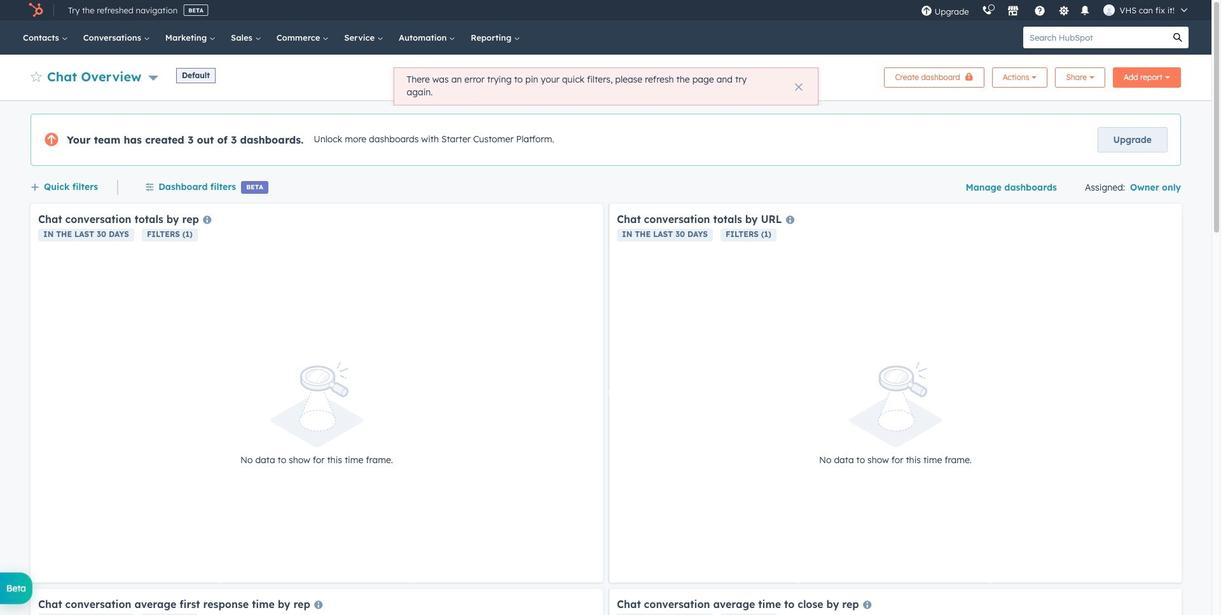Task type: describe. For each thing, give the bounding box(es) containing it.
chat conversation totals by url element
[[609, 204, 1182, 583]]

chat conversation average time to close by rep element
[[609, 590, 1182, 616]]

marketplaces image
[[1007, 6, 1019, 17]]

jer mill image
[[1103, 4, 1115, 16]]

Search HubSpot search field
[[1024, 27, 1167, 48]]



Task type: vqa. For each thing, say whether or not it's contained in the screenshot.
banner
yes



Task type: locate. For each thing, give the bounding box(es) containing it.
chat conversation totals by rep element
[[31, 204, 603, 583]]

close image
[[795, 83, 803, 91], [795, 83, 803, 91]]

alert
[[393, 67, 818, 106], [393, 67, 818, 106]]

banner
[[31, 64, 1181, 88]]

menu
[[915, 0, 1197, 20]]

chat conversation average first response time by rep element
[[31, 590, 603, 616]]



